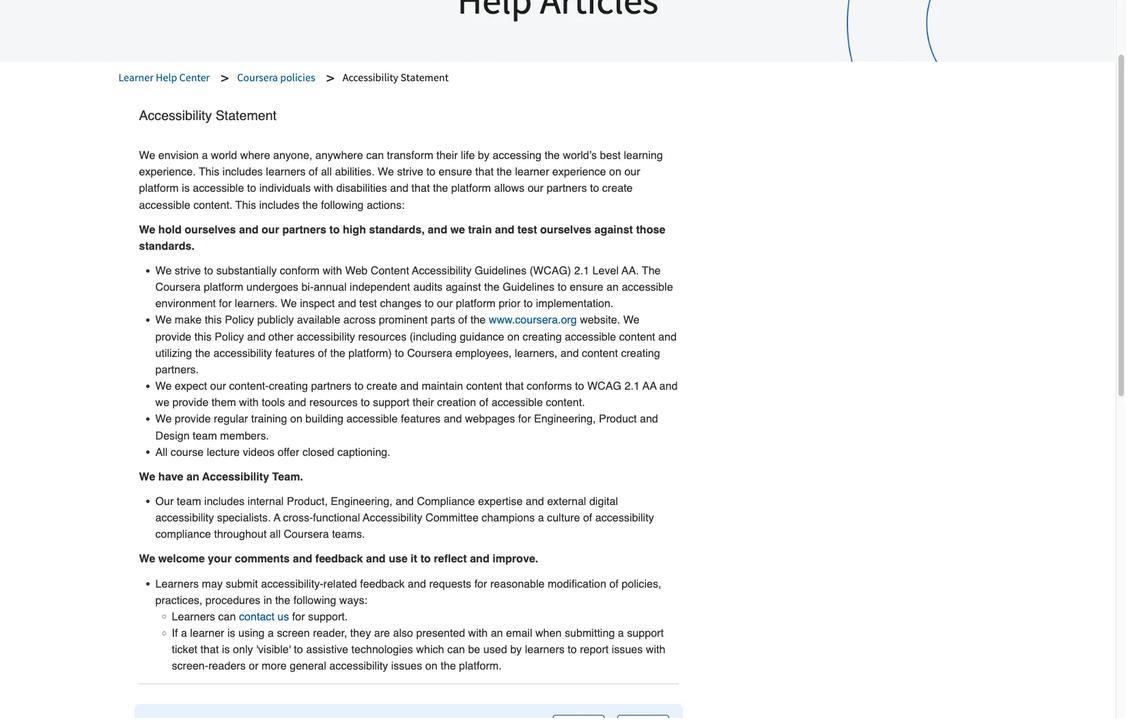 Task type: describe. For each thing, give the bounding box(es) containing it.
individuals
[[259, 182, 311, 195]]

and right train
[[495, 223, 514, 236]]

accessibility-
[[261, 578, 323, 590]]

1 vertical spatial guidelines
[[503, 281, 554, 294]]

utilizing
[[155, 347, 192, 360]]

across
[[343, 314, 376, 327]]

we for training
[[155, 413, 172, 426]]

and right learners,
[[560, 347, 579, 360]]

help
[[156, 71, 177, 85]]

feedback for related
[[360, 578, 405, 590]]

we for comments
[[139, 553, 155, 566]]

if
[[172, 627, 178, 640]]

a right if
[[181, 627, 187, 640]]

all course lecture videos offer closed captioning.
[[155, 446, 390, 458]]

provide inside website. we provide this policy and other accessibility resources (including guidance on creating accessible content and utilizing the accessibility features of the platform) to coursera employees, learners, and content creating partners.
[[155, 330, 191, 343]]

accessible inside we expect our content-creating partners to create and maintain content that conforms to wcag 2.1 aa and we provide them with tools and resources to support their creation of accessible content.
[[491, 396, 543, 409]]

team inside we provide regular training on building accessible features and webpages for engineering, product and design team members
[[193, 429, 217, 442]]

and right aa
[[659, 380, 678, 393]]

accessibility up compliance
[[155, 512, 214, 524]]

the right in
[[275, 594, 290, 607]]

available
[[297, 314, 340, 327]]

creating inside we expect our content-creating partners to create and maintain content that conforms to wcag 2.1 aa and we provide them with tools and resources to support their creation of accessible content.
[[269, 380, 308, 393]]

use
[[389, 553, 408, 566]]

we for policy
[[155, 314, 172, 327]]

to down audits
[[425, 297, 434, 310]]

presented
[[416, 627, 465, 640]]

we welcome your comments and feedback and use it to reflect and improve.
[[139, 553, 544, 566]]

platform down life
[[451, 182, 491, 195]]

reflect
[[434, 553, 467, 566]]

accessing
[[493, 149, 541, 162]]

report
[[580, 644, 609, 656]]

high
[[343, 223, 366, 236]]

1 vertical spatial following
[[293, 594, 336, 607]]

with inside we expect our content-creating partners to create and maintain content that conforms to wcag 2.1 aa and we provide them with tools and resources to support their creation of accessible content.
[[239, 396, 259, 409]]

reasonable
[[490, 578, 545, 590]]

where
[[240, 149, 270, 162]]

we up disabilities
[[378, 166, 394, 178]]

accessibility down digital
[[595, 512, 654, 524]]

support inside submitting a support ticket
[[627, 627, 664, 640]]

we for accessibility
[[139, 471, 155, 483]]

f
[[474, 578, 477, 590]]

using
[[238, 627, 265, 640]]

they
[[350, 627, 371, 640]]

webpages
[[465, 413, 515, 426]]

0 vertical spatial this
[[205, 314, 222, 327]]

bi-
[[301, 281, 314, 294]]

we make this policy publicly available across prominent parts of the www.coursera.org
[[155, 314, 577, 327]]

or inside the or reasonable modification of policies, practices, procedures in
[[477, 578, 487, 590]]

captioning.
[[337, 446, 390, 458]]

reader,
[[313, 627, 347, 640]]

learner inside we envision a world where anyone, anywhere can transform their life by accessing the world's best learning experience. this includes learners of all abilities. we strive to ensure that the learner experience on our platform is accessible to individuals with disabilities and that the platform allows our partners to create accessible content. this includes the following actions:
[[515, 166, 549, 178]]

a up 'visible'
[[268, 627, 274, 640]]

ensure inside 'we strive to substantially conform with web content accessibility guidelines (wcag) 2.1 level aa. the coursera platform undergoes bi-annual independent audits against the guidelines to ensure an accessible environment for learners. we inspect and test changes to our platform prior to implementation.'
[[570, 281, 603, 294]]

learner
[[118, 71, 153, 85]]

to left substantially
[[204, 264, 213, 277]]

'visible'
[[256, 644, 291, 656]]

used
[[483, 644, 507, 656]]

learners.
[[235, 297, 278, 310]]

and down the
[[658, 330, 677, 343]]

strive inside we envision a world where anyone, anywhere can transform their life by accessing the world's best learning experience. this includes learners of all abilities. we strive to ensure that the learner experience on our platform is accessible to individuals with disabilities and that the platform allows our partners to create accessible content. this includes the following actions:
[[397, 166, 423, 178]]

design
[[155, 429, 190, 442]]

the up guidance
[[470, 314, 486, 327]]

the up the "allows"
[[497, 166, 512, 178]]

product,
[[287, 495, 328, 508]]

the right utilizing
[[195, 347, 210, 360]]

for inside we provide regular training on building accessible features and webpages for engineering, product and design team members
[[518, 413, 531, 426]]

2.1 inside we expect our content-creating partners to create and maintain content that conforms to wcag 2.1 aa and we provide them with tools and resources to support their creation of accessible content.
[[624, 380, 640, 393]]

provide inside we expect our content-creating partners to create and maintain content that conforms to wcag 2.1 aa and we provide them with tools and resources to support their creation of accessible content.
[[172, 396, 209, 409]]

related
[[323, 578, 357, 590]]

list containing learner help center
[[118, 70, 699, 86]]

with inside that is only 'visible' to assistive technologies which can be used by learners to report issues with screen-readers or more general accessibility issues on the platform.
[[646, 644, 665, 656]]

engineering, inside we provide regular training on building accessible features and webpages for engineering, product and design team members
[[534, 413, 596, 426]]

statement inside list
[[401, 71, 449, 85]]

with inside we envision a world where anyone, anywhere can transform their life by accessing the world's best learning experience. this includes learners of all abilities. we strive to ensure that the learner experience on our platform is accessible to individuals with disabilities and that the platform allows our partners to create accessible content. this includes the following actions:
[[314, 182, 333, 195]]

:
[[364, 594, 367, 607]]

compliance
[[417, 495, 475, 508]]

create inside we envision a world where anyone, anywhere can transform their life by accessing the world's best learning experience. this includes learners of all abilities. we strive to ensure that the learner experience on our platform is accessible to individuals with disabilities and that the platform allows our partners to create accessible content. this includes the following actions:
[[602, 182, 633, 195]]

to down (wcag)
[[558, 281, 567, 294]]

our inside 'we strive to substantially conform with web content accessibility guidelines (wcag) 2.1 level aa. the coursera platform undergoes bi-annual independent audits against the guidelines to ensure an accessible environment for learners. we inspect and test changes to our platform prior to implementation.'
[[437, 297, 453, 310]]

is inside that is only 'visible' to assistive technologies which can be used by learners to report issues with screen-readers or more general accessibility issues on the platform.
[[222, 644, 230, 656]]

we have an accessibility team.
[[139, 471, 303, 483]]

and up accessibility-
[[293, 553, 312, 566]]

and right standards,
[[428, 223, 447, 236]]

platform down substantially
[[204, 281, 243, 294]]

coursera inside our team includes internal product, engineering, and compliance expertise and external digital accessibility specialists. a cross-functional accessibility committee champions a culture of accessibility compliance throughout all coursera teams.
[[284, 528, 329, 541]]

submitting a support ticket
[[172, 627, 664, 656]]

policy inside website. we provide this policy and other accessibility resources (including guidance on creating accessible content and utilizing the accessibility features of the platform) to coursera employees, learners, and content creating partners.
[[215, 330, 244, 343]]

procedures
[[205, 594, 260, 607]]

to left wcag
[[575, 380, 584, 393]]

and right the tools
[[288, 396, 306, 409]]

test inside 'we strive to substantially conform with web content accessibility guidelines (wcag) 2.1 level aa. the coursera platform undergoes bi-annual independent audits against the guidelines to ensure an accessible environment for learners. we inspect and test changes to our platform prior to implementation.'
[[359, 297, 377, 310]]

inspect
[[300, 297, 335, 310]]

we inside website. we provide this policy and other accessibility resources (including guidance on creating accessible content and utilizing the accessibility features of the platform) to coursera employees, learners, and content creating partners.
[[623, 314, 640, 327]]

accessible down world
[[193, 182, 244, 195]]

welcome
[[158, 553, 205, 566]]

(including
[[410, 330, 457, 343]]

be
[[468, 644, 480, 656]]

those
[[636, 223, 665, 236]]

screen
[[277, 627, 310, 640]]

a inside submitting a support ticket
[[618, 627, 624, 640]]

aa
[[643, 380, 657, 393]]

and up substantially
[[239, 223, 259, 236]]

and left compliance
[[396, 495, 414, 508]]

to left report
[[568, 644, 577, 656]]

content inside we expect our content-creating partners to create and maintain content that conforms to wcag 2.1 aa and we provide them with tools and resources to support their creation of accessible content.
[[466, 380, 502, 393]]

1 vertical spatial can
[[218, 611, 236, 623]]

to inside website. we provide this policy and other accessibility resources (including guidance on creating accessible content and utilizing the accessibility features of the platform) to coursera employees, learners, and content creating partners.
[[395, 347, 404, 360]]

content-
[[229, 380, 269, 393]]

www.coursera.org
[[489, 314, 577, 327]]

digital
[[589, 495, 618, 508]]

other
[[268, 330, 293, 343]]

strive inside 'we strive to substantially conform with web content accessibility guidelines (wcag) 2.1 level aa. the coursera platform undergoes bi-annual independent audits against the guidelines to ensure an accessible environment for learners. we inspect and test changes to our platform prior to implementation.'
[[175, 264, 201, 277]]

on inside website. we provide this policy and other accessibility resources (including guidance on creating accessible content and utilizing the accessibility features of the platform) to coursera employees, learners, and content creating partners.
[[507, 330, 520, 343]]

learners inside that is only 'visible' to assistive technologies which can be used by learners to report issues with screen-readers or more general accessibility issues on the platform.
[[525, 644, 565, 656]]

the left platform) at the left of the page
[[330, 347, 345, 360]]

aa.
[[621, 264, 639, 277]]

0 vertical spatial includes
[[222, 166, 263, 178]]

partners inside we envision a world where anyone, anywhere can transform their life by accessing the world's best learning experience. this includes learners of all abilities. we strive to ensure that the learner experience on our platform is accessible to individuals with disabilities and that the platform allows our partners to create accessible content. this includes the following actions:
[[547, 182, 587, 195]]

web
[[345, 264, 368, 277]]

offer
[[278, 446, 299, 458]]

and left other
[[247, 330, 265, 343]]

learners inside we envision a world where anyone, anywhere can transform their life by accessing the world's best learning experience. this includes learners of all abilities. we strive to ensure that the learner experience on our platform is accessible to individuals with disabilities and that the platform allows our partners to create accessible content. this includes the following actions:
[[266, 166, 306, 178]]

accessibility up content-
[[213, 347, 272, 360]]

against inside 'we strive to substantially conform with web content accessibility guidelines (wcag) 2.1 level aa. the coursera platform undergoes bi-annual independent audits against the guidelines to ensure an accessible environment for learners. we inspect and test changes to our platform prior to implementation.'
[[446, 281, 481, 294]]

we inside we hold ourselves and our partners to high standards, and we train and test ourselves against those standards.
[[450, 223, 465, 236]]

learner help center link
[[118, 70, 221, 86]]

prominent
[[379, 314, 428, 327]]

1 horizontal spatial content
[[582, 347, 618, 360]]

on inside that is only 'visible' to assistive technologies which can be used by learners to report issues with screen-readers or more general accessibility issues on the platform.
[[425, 660, 438, 673]]

undergoes
[[246, 281, 298, 294]]

1 vertical spatial an
[[186, 471, 199, 483]]

and down creation
[[444, 413, 462, 426]]

learner help center
[[118, 71, 210, 85]]

accessibility inside our team includes internal product, engineering, and compliance expertise and external digital accessibility specialists. a cross-functional accessibility committee champions a culture of accessibility compliance throughout all coursera teams.
[[363, 512, 422, 524]]

conforms
[[527, 380, 572, 393]]

1 vertical spatial issues
[[391, 660, 422, 673]]

0 vertical spatial guidelines
[[475, 264, 526, 277]]

and up champions
[[526, 495, 544, 508]]

to right it
[[420, 553, 431, 566]]

may
[[202, 578, 223, 590]]

disabilities
[[336, 182, 387, 195]]

champions
[[482, 512, 535, 524]]

their inside we envision a world where anyone, anywhere can transform their life by accessing the world's best learning experience. this includes learners of all abilities. we strive to ensure that the learner experience on our platform is accessible to individuals with disabilities and that the platform allows our partners to create accessible content. this includes the following actions:
[[436, 149, 458, 162]]

accessibility statement link
[[326, 70, 454, 86]]

platform up guidance
[[456, 297, 496, 310]]

submit
[[226, 578, 258, 590]]

by for used
[[510, 644, 522, 656]]

1 vertical spatial is
[[227, 627, 235, 640]]

the
[[642, 264, 661, 277]]

it
[[411, 553, 417, 566]]

annual
[[314, 281, 347, 294]]

by for life
[[478, 149, 490, 162]]

2 ourselves from the left
[[540, 223, 591, 236]]

policies
[[280, 71, 315, 85]]

independent
[[350, 281, 410, 294]]

general
[[290, 660, 326, 673]]

resources inside we expect our content-creating partners to create and maintain content that conforms to wcag 2.1 aa and we provide them with tools and resources to support their creation of accessible content.
[[309, 396, 358, 409]]

their inside we expect our content-creating partners to create and maintain content that conforms to wcag 2.1 aa and we provide them with tools and resources to support their creation of accessible content.
[[413, 396, 434, 409]]

that down accessing
[[475, 166, 494, 178]]

accessibility inside 'we strive to substantially conform with web content accessibility guidelines (wcag) 2.1 level aa. the coursera platform undergoes bi-annual independent audits against the guidelines to ensure an accessible environment for learners. we inspect and test changes to our platform prior to implementation.'
[[412, 264, 471, 277]]

1 vertical spatial learner
[[190, 627, 224, 640]]

envision
[[158, 149, 199, 162]]

a inside our team includes internal product, engineering, and compliance expertise and external digital accessibility specialists. a cross-functional accessibility committee champions a culture of accessibility compliance throughout all coursera teams.
[[538, 512, 544, 524]]

of inside we envision a world where anyone, anywhere can transform their life by accessing the world's best learning experience. this includes learners of all abilities. we strive to ensure that the learner experience on our platform is accessible to individuals with disabilities and that the platform allows our partners to create accessible content. this includes the following actions:
[[309, 166, 318, 178]]

actions:
[[367, 199, 405, 211]]

we up publicly
[[281, 297, 297, 310]]

and up f
[[470, 553, 489, 566]]

coursera inside 'we strive to substantially conform with web content accessibility guidelines (wcag) 2.1 level aa. the coursera platform undergoes bi-annual independent audits against the guidelines to ensure an accessible environment for learners. we inspect and test changes to our platform prior to implementation.'
[[155, 281, 201, 294]]

to down screen
[[294, 644, 303, 656]]

resources inside website. we provide this policy and other accessibility resources (including guidance on creating accessible content and utilizing the accessibility features of the platform) to coursera employees, learners, and content creating partners.
[[358, 330, 407, 343]]

to up we provide regular training on building accessible features and webpages for engineering, product and design team members
[[361, 396, 370, 409]]

to down transform
[[426, 166, 436, 178]]

the down transform
[[433, 182, 448, 195]]

to down platform) at the left of the page
[[354, 380, 364, 393]]

accessible inside we provide regular training on building accessible features and webpages for engineering, product and design team members
[[346, 413, 398, 426]]

2 vertical spatial for
[[292, 611, 305, 623]]

of right 'parts'
[[458, 314, 467, 327]]

modification
[[548, 578, 606, 590]]

all inside our team includes internal product, engineering, and compliance expertise and external digital accessibility specialists. a cross-functional accessibility committee champions a culture of accessibility compliance throughout all coursera teams.
[[270, 528, 281, 541]]

partners for and
[[282, 223, 326, 236]]

0 vertical spatial policy
[[225, 314, 254, 327]]

1 horizontal spatial creating
[[523, 330, 562, 343]]

0 horizontal spatial this
[[199, 166, 219, 178]]

that down transform
[[412, 182, 430, 195]]

platform down experience.
[[139, 182, 179, 195]]

your
[[208, 553, 232, 566]]

a inside we envision a world where anyone, anywhere can transform their life by accessing the world's best learning experience. this includes learners of all abilities. we strive to ensure that the learner experience on our platform is accessible to individuals with disabilities and that the platform allows our partners to create accessible content. this includes the following actions:
[[202, 149, 208, 162]]

lecture
[[207, 446, 240, 458]]

expertise
[[478, 495, 523, 508]]

our down learning
[[624, 166, 640, 178]]

standards,
[[369, 223, 425, 236]]

standards.
[[139, 240, 195, 252]]

provide inside we provide regular training on building accessible features and webpages for engineering, product and design team members
[[175, 413, 211, 426]]

life
[[461, 149, 475, 162]]

1 horizontal spatial this
[[235, 199, 256, 211]]

2 horizontal spatial creating
[[621, 347, 660, 360]]

and inside 'we strive to substantially conform with web content accessibility guidelines (wcag) 2.1 level aa. the coursera platform undergoes bi-annual independent audits against the guidelines to ensure an accessible environment for learners. we inspect and test changes to our platform prior to implementation.'
[[338, 297, 356, 310]]

creation
[[437, 396, 476, 409]]

contact us link
[[239, 611, 289, 623]]

is inside we envision a world where anyone, anywhere can transform their life by accessing the world's best learning experience. this includes learners of all abilities. we strive to ensure that the learner experience on our platform is accessible to individuals with disabilities and that the platform allows our partners to create accessible content. this includes the following actions:
[[182, 182, 190, 195]]

to down "experience"
[[590, 182, 599, 195]]

create inside we expect our content-creating partners to create and maintain content that conforms to wcag 2.1 aa and we provide them with tools and resources to support their creation of accessible content.
[[367, 380, 397, 393]]

we inside we expect our content-creating partners to create and maintain content that conforms to wcag 2.1 aa and we provide them with tools and resources to support their creation of accessible content.
[[155, 396, 169, 409]]

a
[[274, 512, 280, 524]]

email
[[506, 627, 532, 640]]

support inside we expect our content-creating partners to create and maintain content that conforms to wcag 2.1 aa and we provide them with tools and resources to support their creation of accessible content.
[[373, 396, 410, 409]]

coursera inside website. we provide this policy and other accessibility resources (including guidance on creating accessible content and utilizing the accessibility features of the platform) to coursera employees, learners, and content creating partners.
[[407, 347, 452, 360]]

0 vertical spatial content
[[619, 330, 655, 343]]

world's
[[563, 149, 597, 162]]



Task type: vqa. For each thing, say whether or not it's contained in the screenshot.
'topics' POPUP BUTTON
no



Task type: locate. For each thing, give the bounding box(es) containing it.
ourselves up (wcag)
[[540, 223, 591, 236]]

1 horizontal spatial all
[[321, 166, 332, 178]]

1 vertical spatial test
[[359, 297, 377, 310]]

policies,
[[622, 578, 661, 590]]

statement
[[401, 71, 449, 85], [216, 108, 277, 124]]

that inside we expect our content-creating partners to create and maintain content that conforms to wcag 2.1 aa and we provide them with tools and resources to support their creation of accessible content.
[[505, 380, 524, 393]]

by right life
[[478, 149, 490, 162]]

that inside that is only 'visible' to assistive technologies which can be used by learners to report issues with screen-readers or more general accessibility issues on the platform.
[[200, 644, 219, 656]]

ourselves
[[185, 223, 236, 236], [540, 223, 591, 236]]

test up we make this policy publicly available across prominent parts of the www.coursera.org at the top of the page
[[359, 297, 377, 310]]

to right platform) at the left of the page
[[395, 347, 404, 360]]

2 horizontal spatial content
[[619, 330, 655, 343]]

we inside we hold ourselves and our partners to high standards, and we train and test ourselves against those standards.
[[139, 223, 155, 236]]

closed
[[302, 446, 334, 458]]

more
[[262, 660, 287, 673]]

all inside we envision a world where anyone, anywhere can transform their life by accessing the world's best learning experience. this includes learners of all abilities. we strive to ensure that the learner experience on our platform is accessible to individuals with disabilities and that the platform allows our partners to create accessible content. this includes the following actions:
[[321, 166, 332, 178]]

coursera up environment
[[155, 281, 201, 294]]

0 horizontal spatial learners
[[266, 166, 306, 178]]

1 vertical spatial partners
[[282, 223, 326, 236]]

tools
[[262, 396, 285, 409]]

1 ourselves from the left
[[185, 223, 236, 236]]

1 horizontal spatial content.
[[546, 396, 585, 409]]

partners inside we expect our content-creating partners to create and maintain content that conforms to wcag 2.1 aa and we provide them with tools and resources to support their creation of accessible content.
[[311, 380, 351, 393]]

our inside we hold ourselves and our partners to high standards, and we train and test ourselves against those standards.
[[262, 223, 279, 236]]

learners up individuals
[[266, 166, 306, 178]]

we left train
[[450, 223, 465, 236]]

culture
[[547, 512, 580, 524]]

content. down world
[[193, 199, 232, 211]]

train
[[468, 223, 492, 236]]

on inside we provide regular training on building accessible features and webpages for engineering, product and design team members
[[290, 413, 302, 426]]

1 vertical spatial features
[[401, 413, 441, 426]]

coursera policies link
[[221, 70, 326, 86]]

feedback for and
[[315, 553, 363, 566]]

policy
[[225, 314, 254, 327], [215, 330, 244, 343]]

feedback up : on the bottom left of the page
[[360, 578, 405, 590]]

1 horizontal spatial issues
[[612, 644, 643, 656]]

of inside our team includes internal product, engineering, and compliance expertise and external digital accessibility specialists. a cross-functional accessibility committee champions a culture of accessibility compliance throughout all coursera teams.
[[583, 512, 592, 524]]

0 vertical spatial create
[[602, 182, 633, 195]]

0 vertical spatial following
[[321, 199, 364, 211]]

1 horizontal spatial test
[[518, 223, 537, 236]]

includes down individuals
[[259, 199, 299, 211]]

coursera down (including on the left of the page
[[407, 347, 452, 360]]

1 horizontal spatial learner
[[515, 166, 549, 178]]

0 vertical spatial partners
[[547, 182, 587, 195]]

0 vertical spatial engineering,
[[534, 413, 596, 426]]

can
[[366, 149, 384, 162], [218, 611, 236, 623], [447, 644, 465, 656]]

ticket
[[172, 644, 197, 656]]

feedback up related
[[315, 553, 363, 566]]

this right make
[[205, 314, 222, 327]]

and left use
[[366, 553, 386, 566]]

prior
[[499, 297, 521, 310]]

0 horizontal spatial by
[[478, 149, 490, 162]]

platform)
[[348, 347, 392, 360]]

support down policies,
[[627, 627, 664, 640]]

0 horizontal spatial support
[[373, 396, 410, 409]]

substantially
[[216, 264, 277, 277]]

this
[[205, 314, 222, 327], [194, 330, 212, 343]]

the up "prior"
[[484, 281, 499, 294]]

learners can contact us for support.
[[172, 611, 348, 623]]

and
[[390, 182, 408, 195], [239, 223, 259, 236], [428, 223, 447, 236], [495, 223, 514, 236], [338, 297, 356, 310], [247, 330, 265, 343], [658, 330, 677, 343], [560, 347, 579, 360], [400, 380, 419, 393], [659, 380, 678, 393], [288, 396, 306, 409], [444, 413, 462, 426], [640, 413, 658, 426], [396, 495, 414, 508], [526, 495, 544, 508], [293, 553, 312, 566], [366, 553, 386, 566], [470, 553, 489, 566], [408, 578, 426, 590]]

learner
[[515, 166, 549, 178], [190, 627, 224, 640]]

learners for learners may submit accessibility-related feedback and requests f
[[155, 578, 199, 590]]

0 vertical spatial content.
[[193, 199, 232, 211]]

1 vertical spatial all
[[270, 528, 281, 541]]

of inside we expect our content-creating partners to create and maintain content that conforms to wcag 2.1 aa and we provide them with tools and resources to support their creation of accessible content.
[[479, 396, 488, 409]]

features down we expect our content-creating partners to create and maintain content that conforms to wcag 2.1 aa and we provide them with tools and resources to support their creation of accessible content.
[[401, 413, 441, 426]]

features inside we provide regular training on building accessible features and webpages for engineering, product and design team members
[[401, 413, 441, 426]]

we for and
[[139, 223, 155, 236]]

expect
[[175, 380, 207, 393]]

0 horizontal spatial content
[[466, 380, 502, 393]]

1 horizontal spatial strive
[[397, 166, 423, 178]]

engineering,
[[534, 413, 596, 426], [331, 495, 392, 508]]

by inside that is only 'visible' to assistive technologies which can be used by learners to report issues with screen-readers or more general accessibility issues on the platform.
[[510, 644, 522, 656]]

0 vertical spatial learners
[[266, 166, 306, 178]]

accessible inside website. we provide this policy and other accessibility resources (including guidance on creating accessible content and utilizing the accessibility features of the platform) to coursera employees, learners, and content creating partners.
[[565, 330, 616, 343]]

center
[[179, 71, 210, 85]]

on down www.coursera.org link
[[507, 330, 520, 343]]

0 vertical spatial learner
[[515, 166, 549, 178]]

team inside our team includes internal product, engineering, and compliance expertise and external digital accessibility specialists. a cross-functional accessibility committee champions a culture of accessibility compliance throughout all coursera teams.
[[177, 495, 201, 508]]

accessibility inside that is only 'visible' to assistive technologies which can be used by learners to report issues with screen-readers or more general accessibility issues on the platform.
[[329, 660, 388, 673]]

features down other
[[275, 347, 315, 360]]

accessibility
[[343, 71, 398, 85], [139, 108, 212, 124], [412, 264, 471, 277], [202, 471, 269, 483], [363, 512, 422, 524]]

partners up "building"
[[311, 380, 351, 393]]

0 vertical spatial creating
[[523, 330, 562, 343]]

1 horizontal spatial create
[[602, 182, 633, 195]]

2 horizontal spatial for
[[518, 413, 531, 426]]

we for substantially
[[155, 264, 172, 277]]

content. down conforms
[[546, 396, 585, 409]]

with right report
[[646, 644, 665, 656]]

0 vertical spatial issues
[[612, 644, 643, 656]]

1 horizontal spatial ourselves
[[540, 223, 591, 236]]

ensure
[[439, 166, 472, 178], [570, 281, 603, 294]]

partners inside we hold ourselves and our partners to high standards, and we train and test ourselves against those standards.
[[282, 223, 326, 236]]

provide
[[155, 330, 191, 343], [172, 396, 209, 409], [175, 413, 211, 426]]

abilities.
[[335, 166, 375, 178]]

teams.
[[332, 528, 365, 541]]

team right our
[[177, 495, 201, 508]]

against
[[595, 223, 633, 236], [446, 281, 481, 294]]

to up the www.coursera.org on the top of the page
[[524, 297, 533, 310]]

we up design
[[155, 396, 169, 409]]

0 vertical spatial strive
[[397, 166, 423, 178]]

1 vertical spatial by
[[510, 644, 522, 656]]

and inside we envision a world where anyone, anywhere can transform their life by accessing the world's best learning experience. this includes learners of all abilities. we strive to ensure that the learner experience on our platform is accessible to individuals with disabilities and that the platform allows our partners to create accessible content. this includes the following actions:
[[390, 182, 408, 195]]

training
[[251, 413, 287, 426]]

coursera down cross-
[[284, 528, 329, 541]]

against left those
[[595, 223, 633, 236]]

compliance
[[155, 528, 211, 541]]

1 horizontal spatial statement
[[401, 71, 449, 85]]

learners for learners can contact us for support.
[[172, 611, 215, 623]]

0 vertical spatial or
[[477, 578, 487, 590]]

a
[[202, 149, 208, 162], [538, 512, 544, 524], [181, 627, 187, 640], [268, 627, 274, 640], [618, 627, 624, 640]]

1 vertical spatial creating
[[621, 347, 660, 360]]

ensure down life
[[439, 166, 472, 178]]

can down procedures
[[218, 611, 236, 623]]

with inside 'we strive to substantially conform with web content accessibility guidelines (wcag) 2.1 level aa. the coursera platform undergoes bi-annual independent audits against the guidelines to ensure an accessible environment for learners. we inspect and test changes to our platform prior to implementation.'
[[323, 264, 342, 277]]

to left high
[[329, 223, 340, 236]]

an inside 'we strive to substantially conform with web content accessibility guidelines (wcag) 2.1 level aa. the coursera platform undergoes bi-annual independent audits against the guidelines to ensure an accessible environment for learners. we inspect and test changes to our platform prior to implementation.'
[[606, 281, 619, 294]]

for inside 'we strive to substantially conform with web content accessibility guidelines (wcag) 2.1 level aa. the coursera platform undergoes bi-annual independent audits against the guidelines to ensure an accessible environment for learners. we inspect and test changes to our platform prior to implementation.'
[[219, 297, 232, 310]]

this down world
[[199, 166, 219, 178]]

employees,
[[455, 347, 512, 360]]

implementation.
[[536, 297, 613, 310]]

0 horizontal spatial ensure
[[439, 166, 472, 178]]

0 horizontal spatial 2.1
[[574, 264, 589, 277]]

level
[[592, 264, 619, 277]]

with up be in the left bottom of the page
[[468, 627, 488, 640]]

support up we provide regular training on building accessible features and webpages for engineering, product and design team members
[[373, 396, 410, 409]]

environment
[[155, 297, 216, 310]]

accessibility statement inside list
[[343, 71, 449, 85]]

them
[[212, 396, 236, 409]]

partners for maintain
[[311, 380, 351, 393]]

0 vertical spatial all
[[321, 166, 332, 178]]

2 vertical spatial creating
[[269, 380, 308, 393]]

2 vertical spatial partners
[[311, 380, 351, 393]]

1 vertical spatial provide
[[172, 396, 209, 409]]

0 horizontal spatial for
[[219, 297, 232, 310]]

content. inside we expect our content-creating partners to create and maintain content that conforms to wcag 2.1 aa and we provide them with tools and resources to support their creation of accessible content.
[[546, 396, 585, 409]]

hold
[[158, 223, 182, 236]]

1 vertical spatial engineering,
[[331, 495, 392, 508]]

feedback
[[315, 553, 363, 566], [360, 578, 405, 590]]

2 vertical spatial an
[[491, 627, 503, 640]]

0 vertical spatial resources
[[358, 330, 407, 343]]

our right the "allows"
[[528, 182, 544, 195]]

for left learners.
[[219, 297, 232, 310]]

we expect our content-creating partners to create and maintain content that conforms to wcag 2.1 aa and we provide them with tools and resources to support their creation of accessible content.
[[155, 380, 678, 409]]

if a learner is using a screen reader, they are also presented with an email when
[[172, 627, 565, 640]]

we inside we expect our content-creating partners to create and maintain content that conforms to wcag 2.1 aa and we provide them with tools and resources to support their creation of accessible content.
[[155, 380, 172, 393]]

test down the "allows"
[[518, 223, 537, 236]]

building
[[305, 413, 343, 426]]

resources up platform) at the left of the page
[[358, 330, 407, 343]]

and down it
[[408, 578, 426, 590]]

learner up ticket at the bottom left
[[190, 627, 224, 640]]

0 horizontal spatial create
[[367, 380, 397, 393]]

an up used
[[491, 627, 503, 640]]

www.coursera.org link
[[489, 314, 577, 327]]

the left "world's"
[[545, 149, 560, 162]]

0 horizontal spatial we
[[155, 396, 169, 409]]

1 horizontal spatial an
[[491, 627, 503, 640]]

coursera inside coursera policies link
[[237, 71, 278, 85]]

that left conforms
[[505, 380, 524, 393]]

our inside we expect our content-creating partners to create and maintain content that conforms to wcag 2.1 aa and we provide them with tools and resources to support their creation of accessible content.
[[210, 380, 226, 393]]

0 vertical spatial this
[[199, 166, 219, 178]]

1 vertical spatial team
[[177, 495, 201, 508]]

a left culture
[[538, 512, 544, 524]]

0 horizontal spatial strive
[[175, 264, 201, 277]]

0 vertical spatial test
[[518, 223, 537, 236]]

1 horizontal spatial support
[[627, 627, 664, 640]]

engineering, inside our team includes internal product, engineering, and compliance expertise and external digital accessibility specialists. a cross-functional accessibility committee champions a culture of accessibility compliance throughout all coursera teams.
[[331, 495, 392, 508]]

for right us
[[292, 611, 305, 623]]

to down where
[[247, 182, 256, 195]]

content
[[619, 330, 655, 343], [582, 347, 618, 360], [466, 380, 502, 393]]

0 vertical spatial support
[[373, 396, 410, 409]]

the inside that is only 'visible' to assistive technologies which can be used by learners to report issues with screen-readers or more general accessibility issues on the platform.
[[441, 660, 456, 673]]

2.1 inside 'we strive to substantially conform with web content accessibility guidelines (wcag) 2.1 level aa. the coursera platform undergoes bi-annual independent audits against the guidelines to ensure an accessible environment for learners. we inspect and test changes to our platform prior to implementation.'
[[574, 264, 589, 277]]

0 horizontal spatial learner
[[190, 627, 224, 640]]

with up annual
[[323, 264, 342, 277]]

test inside we hold ourselves and our partners to high standards, and we train and test ourselves against those standards.
[[518, 223, 537, 236]]

content. inside we envision a world where anyone, anywhere can transform their life by accessing the world's best learning experience. this includes learners of all abilities. we strive to ensure that the learner experience on our platform is accessible to individuals with disabilities and that the platform allows our partners to create accessible content. this includes the following actions:
[[193, 199, 232, 211]]

features inside website. we provide this policy and other accessibility resources (including guidance on creating accessible content and utilizing the accessibility features of the platform) to coursera employees, learners, and content creating partners.
[[275, 347, 315, 360]]

that is only 'visible' to assistive technologies which can be used by learners to report issues with screen-readers or more general accessibility issues on the platform.
[[172, 644, 665, 673]]

audits
[[413, 281, 443, 294]]

we for world
[[139, 149, 155, 162]]

provide down expect
[[172, 396, 209, 409]]

best
[[600, 149, 621, 162]]

0 horizontal spatial creating
[[269, 380, 308, 393]]

includes down where
[[222, 166, 263, 178]]

0 horizontal spatial against
[[446, 281, 481, 294]]

is up only
[[227, 627, 235, 640]]

requests
[[429, 578, 471, 590]]

partners up the conform
[[282, 223, 326, 236]]

website. we provide this policy and other accessibility resources (including guidance on creating accessible content and utilizing the accessibility features of the platform) to coursera employees, learners, and content creating partners.
[[155, 314, 677, 376]]

create down platform) at the left of the page
[[367, 380, 397, 393]]

1 vertical spatial ensure
[[570, 281, 603, 294]]

to
[[426, 166, 436, 178], [247, 182, 256, 195], [590, 182, 599, 195], [329, 223, 340, 236], [204, 264, 213, 277], [558, 281, 567, 294], [425, 297, 434, 310], [524, 297, 533, 310], [395, 347, 404, 360], [354, 380, 364, 393], [575, 380, 584, 393], [361, 396, 370, 409], [420, 553, 431, 566], [294, 644, 303, 656], [568, 644, 577, 656]]

to inside we hold ourselves and our partners to high standards, and we train and test ourselves against those standards.
[[329, 223, 340, 236]]

1 vertical spatial or
[[249, 660, 259, 673]]

by inside we envision a world where anyone, anywhere can transform their life by accessing the world's best learning experience. this includes learners of all abilities. we strive to ensure that the learner experience on our platform is accessible to individuals with disabilities and that the platform allows our partners to create accessible content. this includes the following actions:
[[478, 149, 490, 162]]

0 vertical spatial against
[[595, 223, 633, 236]]

content
[[371, 264, 409, 277]]

this inside website. we provide this policy and other accessibility resources (including guidance on creating accessible content and utilizing the accessibility features of the platform) to coursera employees, learners, and content creating partners.
[[194, 330, 212, 343]]

provide up utilizing
[[155, 330, 191, 343]]

partners.
[[155, 363, 199, 376]]

0 vertical spatial we
[[450, 223, 465, 236]]

0 horizontal spatial all
[[270, 528, 281, 541]]

external
[[547, 495, 586, 508]]

strive down standards.
[[175, 264, 201, 277]]

0 horizontal spatial an
[[186, 471, 199, 483]]

0 vertical spatial 2.1
[[574, 264, 589, 277]]

learners may submit accessibility-related feedback and requests f
[[155, 578, 477, 590]]

0 horizontal spatial accessibility statement
[[139, 108, 277, 124]]

is down experience.
[[182, 182, 190, 195]]

1 vertical spatial create
[[367, 380, 397, 393]]

coursera left policies
[[237, 71, 278, 85]]

and left maintain
[[400, 380, 419, 393]]

make
[[175, 314, 202, 327]]

1 vertical spatial we
[[155, 396, 169, 409]]

1 horizontal spatial accessibility statement
[[343, 71, 449, 85]]

0 vertical spatial for
[[219, 297, 232, 310]]

issues down submitting a support ticket
[[391, 660, 422, 673]]

1 vertical spatial includes
[[259, 199, 299, 211]]

list
[[118, 70, 699, 86]]

support.
[[308, 611, 348, 623]]

publicly
[[257, 314, 294, 327]]

2.1
[[574, 264, 589, 277], [624, 380, 640, 393]]

0 vertical spatial feedback
[[315, 553, 363, 566]]

2 vertical spatial can
[[447, 644, 465, 656]]

1 vertical spatial learners
[[525, 644, 565, 656]]

0 vertical spatial team
[[193, 429, 217, 442]]

committee
[[425, 512, 479, 524]]

2 vertical spatial provide
[[175, 413, 211, 426]]

our up them
[[210, 380, 226, 393]]

of down available on the top left of page
[[318, 347, 327, 360]]

accessibility
[[297, 330, 355, 343], [213, 347, 272, 360], [155, 512, 214, 524], [595, 512, 654, 524], [329, 660, 388, 673]]

screen-
[[172, 660, 208, 673]]

can inside we envision a world where anyone, anywhere can transform their life by accessing the world's best learning experience. this includes learners of all abilities. we strive to ensure that the learner experience on our platform is accessible to individuals with disabilities and that the platform allows our partners to create accessible content. this includes the following actions:
[[366, 149, 384, 162]]

1 horizontal spatial or
[[477, 578, 487, 590]]

our team includes internal product, engineering, and compliance expertise and external digital accessibility specialists. a cross-functional accessibility committee champions a culture of accessibility compliance throughout all coursera teams.
[[155, 495, 654, 541]]

0 horizontal spatial their
[[413, 396, 434, 409]]

with down the anywhere
[[314, 182, 333, 195]]

team.
[[272, 471, 303, 483]]

on down the which
[[425, 660, 438, 673]]

platform
[[139, 182, 179, 195], [451, 182, 491, 195], [204, 281, 243, 294], [456, 297, 496, 310]]

on right training
[[290, 413, 302, 426]]

accessible up hold
[[139, 199, 190, 211]]

2 vertical spatial is
[[222, 644, 230, 656]]

1 vertical spatial this
[[194, 330, 212, 343]]

all
[[321, 166, 332, 178], [270, 528, 281, 541]]

2.1 left aa
[[624, 380, 640, 393]]

learners,
[[515, 347, 557, 360]]

engineering, down conforms
[[534, 413, 596, 426]]

of inside the or reasonable modification of policies, practices, procedures in
[[609, 578, 619, 590]]

of inside website. we provide this policy and other accessibility resources (including guidance on creating accessible content and utilizing the accessibility features of the platform) to coursera employees, learners, and content creating partners.
[[318, 347, 327, 360]]

accessible inside 'we strive to substantially conform with web content accessibility guidelines (wcag) 2.1 level aa. the coursera platform undergoes bi-annual independent audits against the guidelines to ensure an accessible environment for learners. we inspect and test changes to our platform prior to implementation.'
[[622, 281, 673, 294]]

1 vertical spatial support
[[627, 627, 664, 640]]

of down anyone,
[[309, 166, 318, 178]]

we inside we provide regular training on building accessible features and webpages for engineering, product and design team members
[[155, 413, 172, 426]]

0 vertical spatial provide
[[155, 330, 191, 343]]

the
[[545, 149, 560, 162], [497, 166, 512, 178], [433, 182, 448, 195], [303, 199, 318, 211], [484, 281, 499, 294], [470, 314, 486, 327], [195, 347, 210, 360], [330, 347, 345, 360], [275, 594, 290, 607], [441, 660, 456, 673]]

or inside that is only 'visible' to assistive technologies which can be used by learners to report issues with screen-readers or more general accessibility issues on the platform.
[[249, 660, 259, 673]]

features
[[275, 347, 315, 360], [401, 413, 441, 426]]

the down the which
[[441, 660, 456, 673]]

1 vertical spatial accessibility statement
[[139, 108, 277, 124]]

1 horizontal spatial we
[[450, 223, 465, 236]]

or right requests
[[477, 578, 487, 590]]

0 vertical spatial features
[[275, 347, 315, 360]]

or reasonable modification of policies, practices, procedures in
[[155, 578, 661, 607]]

1 horizontal spatial for
[[292, 611, 305, 623]]

2 vertical spatial includes
[[204, 495, 245, 508]]

accessible down website.
[[565, 330, 616, 343]]

includes inside our team includes internal product, engineering, and compliance expertise and external digital accessibility specialists. a cross-functional accessibility committee champions a culture of accessibility compliance throughout all coursera teams.
[[204, 495, 245, 508]]

0 vertical spatial by
[[478, 149, 490, 162]]

internal
[[248, 495, 284, 508]]

creating
[[523, 330, 562, 343], [621, 347, 660, 360], [269, 380, 308, 393]]

course
[[171, 446, 204, 458]]

our
[[155, 495, 174, 508]]

our down individuals
[[262, 223, 279, 236]]

our
[[624, 166, 640, 178], [528, 182, 544, 195], [262, 223, 279, 236], [437, 297, 453, 310], [210, 380, 226, 393]]

on down best
[[609, 166, 621, 178]]

1 vertical spatial statement
[[216, 108, 277, 124]]

against right audits
[[446, 281, 481, 294]]

we strive to substantially conform with web content accessibility guidelines (wcag) 2.1 level aa. the coursera platform undergoes bi-annual independent audits against the guidelines to ensure an accessible environment for learners. we inspect and test changes to our platform prior to implementation.
[[155, 264, 673, 310]]

0 horizontal spatial issues
[[391, 660, 422, 673]]

we up experience.
[[139, 149, 155, 162]]

we left welcome
[[139, 553, 155, 566]]

we for content-
[[155, 380, 172, 393]]

the down individuals
[[303, 199, 318, 211]]

the inside 'we strive to substantially conform with web content accessibility guidelines (wcag) 2.1 level aa. the coursera platform undergoes bi-annual independent audits against the guidelines to ensure an accessible environment for learners. we inspect and test changes to our platform prior to implementation.'
[[484, 281, 499, 294]]

ensure inside we envision a world where anyone, anywhere can transform their life by accessing the world's best learning experience. this includes learners of all abilities. we strive to ensure that the learner experience on our platform is accessible to individuals with disabilities and that the platform allows our partners to create accessible content. this includes the following actions:
[[439, 166, 472, 178]]

following inside we envision a world where anyone, anywhere can transform their life by accessing the world's best learning experience. this includes learners of all abilities. we strive to ensure that the learner experience on our platform is accessible to individuals with disabilities and that the platform allows our partners to create accessible content. this includes the following actions:
[[321, 199, 364, 211]]

we up design
[[155, 413, 172, 426]]

accessible up webpages at left bottom
[[491, 396, 543, 409]]

on inside we envision a world where anyone, anywhere can transform their life by accessing the world's best learning experience. this includes learners of all abilities. we strive to ensure that the learner experience on our platform is accessible to individuals with disabilities and that the platform allows our partners to create accessible content. this includes the following actions:
[[609, 166, 621, 178]]

1 vertical spatial this
[[235, 199, 256, 211]]

test
[[518, 223, 537, 236], [359, 297, 377, 310]]

we left hold
[[139, 223, 155, 236]]

resources up "building"
[[309, 396, 358, 409]]

1 vertical spatial their
[[413, 396, 434, 409]]

with
[[314, 182, 333, 195], [323, 264, 342, 277], [239, 396, 259, 409], [468, 627, 488, 640], [646, 644, 665, 656]]

0 horizontal spatial can
[[218, 611, 236, 623]]

learners down when
[[525, 644, 565, 656]]

creating up learners,
[[523, 330, 562, 343]]

against inside we hold ourselves and our partners to high standards, and we train and test ourselves against those standards.
[[595, 223, 633, 236]]

also
[[393, 627, 413, 640]]

accessibility down available on the top left of page
[[297, 330, 355, 343]]

we right website.
[[623, 314, 640, 327]]

and right product
[[640, 413, 658, 426]]

we envision a world where anyone, anywhere can transform their life by accessing the world's best learning experience. this includes learners of all abilities. we strive to ensure that the learner experience on our platform is accessible to individuals with disabilities and that the platform allows our partners to create accessible content. this includes the following actions:
[[139, 149, 663, 211]]

1 vertical spatial learners
[[172, 611, 215, 623]]

strive down transform
[[397, 166, 423, 178]]

this down where
[[235, 199, 256, 211]]

1 horizontal spatial learners
[[525, 644, 565, 656]]

we left have
[[139, 471, 155, 483]]

0 horizontal spatial content.
[[193, 199, 232, 211]]

coursera policies
[[237, 71, 315, 85]]

accessible up the "captioning."
[[346, 413, 398, 426]]

can inside that is only 'visible' to assistive technologies which can be used by learners to report issues with screen-readers or more general accessibility issues on the platform.
[[447, 644, 465, 656]]

cross-
[[283, 512, 313, 524]]

1 vertical spatial content
[[582, 347, 618, 360]]

1 horizontal spatial their
[[436, 149, 458, 162]]



